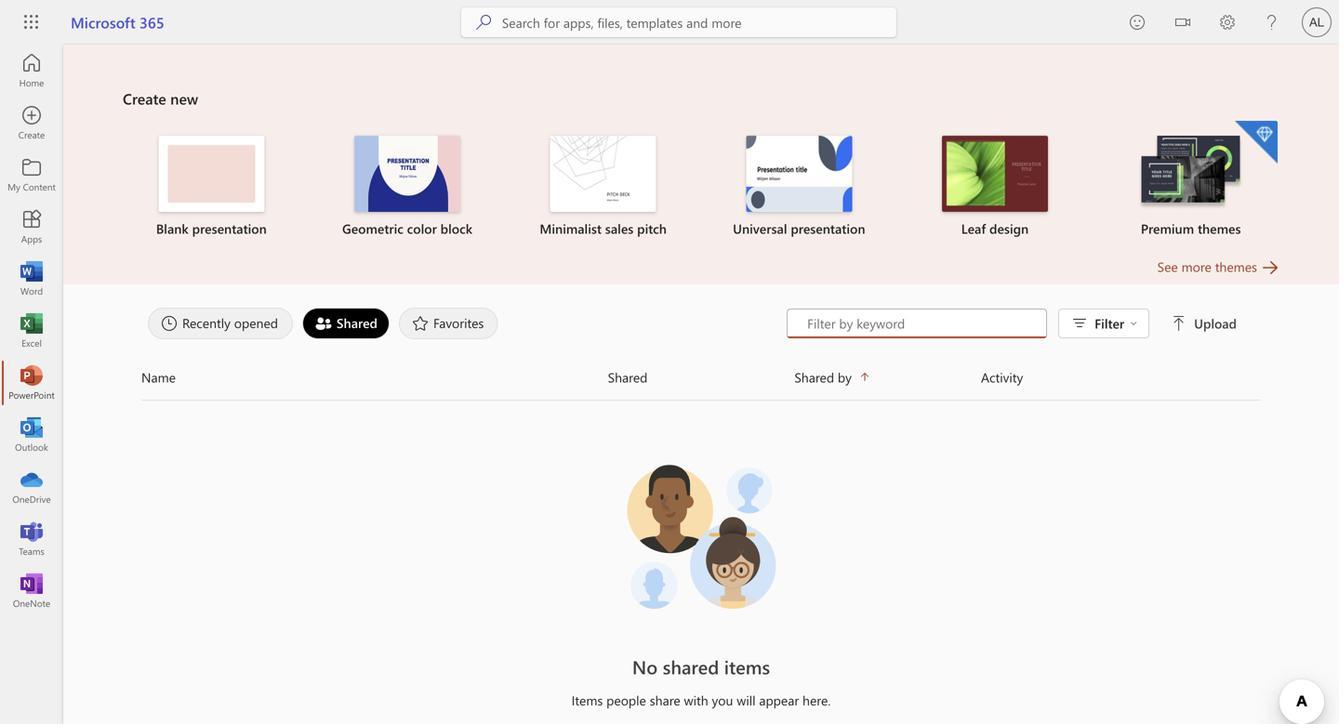 Task type: vqa. For each thing, say whether or not it's contained in the screenshot.
MY CONTENT LEFT PANE NAVIGATION navigation
no



Task type: describe. For each thing, give the bounding box(es) containing it.
microsoft 365
[[71, 12, 164, 32]]

empty state icon image
[[618, 453, 785, 620]]

no shared items
[[632, 655, 770, 680]]

geometric color block element
[[321, 136, 494, 238]]

outlook image
[[22, 426, 41, 445]]

teams image
[[22, 530, 41, 549]]

activity
[[981, 369, 1023, 386]]

Search box. Suggestions appear as you type. search field
[[502, 7, 897, 37]]

shared for shared by
[[795, 369, 834, 386]]

here.
[[803, 692, 831, 709]]

items
[[724, 655, 770, 680]]

minimalist sales pitch
[[540, 220, 667, 237]]

geometric color block image
[[354, 136, 460, 212]]

presentation for universal presentation
[[791, 220, 866, 237]]

appear
[[759, 692, 799, 709]]

create new
[[123, 88, 198, 108]]

universal presentation image
[[746, 136, 852, 212]]

favorites tab
[[394, 308, 503, 340]]

by
[[838, 369, 852, 386]]

shared inside tab
[[337, 314, 378, 332]]

see more themes
[[1158, 258, 1258, 275]]

row inside the no shared items main content
[[141, 363, 1261, 401]]

block
[[441, 220, 473, 237]]

blank presentation
[[156, 220, 267, 237]]

word image
[[22, 270, 41, 288]]

tab list inside the no shared items main content
[[143, 303, 787, 344]]

no shared items application
[[0, 45, 1340, 725]]

share
[[650, 692, 681, 709]]

shared tab
[[298, 308, 394, 340]]

universal presentation
[[733, 220, 866, 237]]

items
[[572, 692, 603, 709]]

al
[[1310, 15, 1324, 29]]

premium templates diamond image
[[1235, 121, 1278, 164]]

activity, column 4 of 4 column header
[[981, 363, 1261, 393]]

onedrive image
[[22, 478, 41, 497]]

new
[[170, 88, 198, 108]]

premium themes element
[[1104, 121, 1278, 238]]

leaf design
[[962, 220, 1029, 237]]

favorites
[[433, 314, 484, 332]]

minimalist
[[540, 220, 602, 237]]

excel image
[[22, 322, 41, 340]]

name button
[[141, 363, 608, 393]]

navigation inside no shared items application
[[0, 45, 63, 618]]

no
[[632, 655, 658, 680]]

filter
[[1095, 315, 1125, 332]]

status containing filter
[[787, 309, 1241, 339]]

leaf design element
[[908, 136, 1082, 238]]

people
[[607, 692, 646, 709]]

no shared items status
[[421, 654, 981, 680]]



Task type: locate. For each thing, give the bounding box(es) containing it.
with
[[684, 692, 709, 709]]

list inside the no shared items main content
[[123, 119, 1280, 257]]

themes inside button
[[1215, 258, 1258, 275]]

presentation for blank presentation
[[192, 220, 267, 237]]

presentation right blank
[[192, 220, 267, 237]]

 button
[[1161, 0, 1206, 48]]

presentation down the universal presentation image
[[791, 220, 866, 237]]

shared
[[337, 314, 378, 332], [608, 369, 648, 386], [795, 369, 834, 386]]

shared for shared button
[[608, 369, 648, 386]]

universal
[[733, 220, 787, 237]]

2 horizontal spatial shared
[[795, 369, 834, 386]]

powerpoint image
[[22, 374, 41, 393]]


[[1172, 316, 1187, 331]]

themes right more
[[1215, 258, 1258, 275]]


[[1176, 15, 1191, 30]]

create
[[123, 88, 166, 108]]

minimalist sales pitch image
[[550, 136, 656, 212]]

recently opened tab
[[143, 308, 298, 340]]

recently
[[182, 314, 231, 332]]

row containing name
[[141, 363, 1261, 401]]

home image
[[22, 61, 41, 80]]

tab list containing recently opened
[[143, 303, 787, 344]]

universal presentation element
[[713, 136, 886, 238]]

themes
[[1198, 220, 1241, 237], [1215, 258, 1258, 275]]

presentation
[[192, 220, 267, 237], [791, 220, 866, 237]]

1 horizontal spatial presentation
[[791, 220, 866, 237]]

design
[[990, 220, 1029, 237]]

items people share with you will appear here. status
[[421, 692, 981, 710]]

recently opened
[[182, 314, 278, 332]]

0 horizontal spatial presentation
[[192, 220, 267, 237]]

leaf
[[962, 220, 986, 237]]

list containing blank presentation
[[123, 119, 1280, 257]]

0 horizontal spatial shared
[[337, 314, 378, 332]]

365
[[140, 12, 164, 32]]

favorites element
[[399, 308, 498, 340]]

upload
[[1194, 315, 1237, 332]]

filter 
[[1095, 315, 1138, 332]]

color
[[407, 220, 437, 237]]

themes inside list
[[1198, 220, 1241, 237]]

apps image
[[22, 218, 41, 236]]

pitch
[[637, 220, 667, 237]]

minimalist sales pitch element
[[517, 136, 690, 238]]

shared
[[663, 655, 719, 680]]

microsoft 365 banner
[[0, 0, 1340, 48]]

see more themes button
[[1158, 257, 1280, 277]]

my content image
[[22, 166, 41, 184]]

more
[[1182, 258, 1212, 275]]

sales
[[605, 220, 634, 237]]

None search field
[[461, 7, 897, 37]]

Filter by keyword text field
[[806, 314, 1037, 333]]

list
[[123, 119, 1280, 257]]

see
[[1158, 258, 1178, 275]]

1 vertical spatial themes
[[1215, 258, 1258, 275]]

navigation
[[0, 45, 63, 618]]

row
[[141, 363, 1261, 401]]

1 presentation from the left
[[192, 220, 267, 237]]

shared button
[[608, 363, 795, 393]]

premium
[[1141, 220, 1195, 237]]

onenote image
[[22, 582, 41, 601]]

al button
[[1295, 0, 1340, 45]]

create image
[[22, 113, 41, 132]]

name
[[141, 369, 176, 386]]

1 horizontal spatial shared
[[608, 369, 648, 386]]

geometric color block
[[342, 220, 473, 237]]

 upload
[[1172, 315, 1237, 332]]

blank
[[156, 220, 189, 237]]

microsoft
[[71, 12, 135, 32]]

you
[[712, 692, 733, 709]]

recently opened element
[[148, 308, 293, 340]]

shared by
[[795, 369, 852, 386]]

status
[[787, 309, 1241, 339]]

0 vertical spatial themes
[[1198, 220, 1241, 237]]

shared by button
[[795, 363, 981, 393]]

none search field inside microsoft 365 banner
[[461, 7, 897, 37]]

themes up see more themes button
[[1198, 220, 1241, 237]]

no shared items main content
[[63, 45, 1340, 725]]

items people share with you will appear here.
[[572, 692, 831, 709]]

opened
[[234, 314, 278, 332]]

premium themes
[[1141, 220, 1241, 237]]

will
[[737, 692, 756, 709]]

shared element
[[302, 308, 390, 340]]

premium themes image
[[1138, 136, 1244, 210]]

leaf design image
[[942, 136, 1048, 212]]

geometric
[[342, 220, 404, 237]]

tab list
[[143, 303, 787, 344]]

2 presentation from the left
[[791, 220, 866, 237]]


[[1130, 320, 1138, 327]]

blank presentation element
[[125, 136, 298, 238]]



